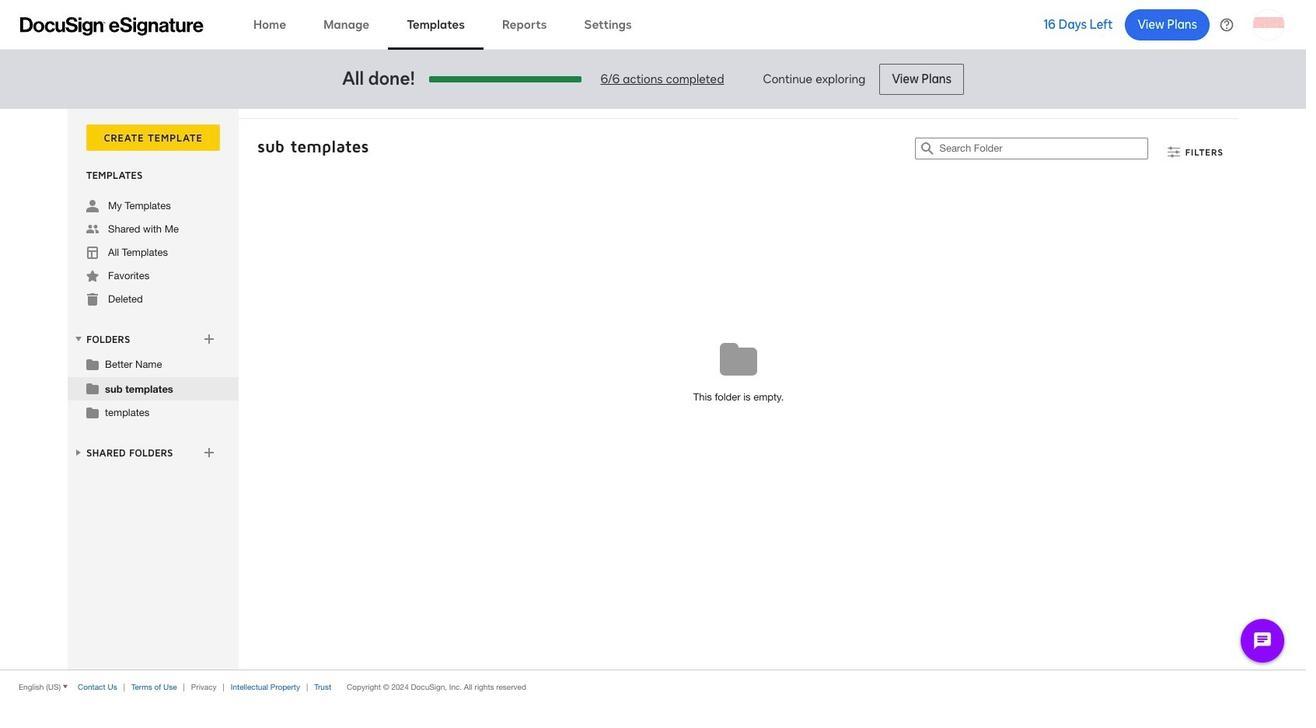 Task type: locate. For each thing, give the bounding box(es) containing it.
3 folder image from the top
[[86, 406, 99, 418]]

folder image
[[86, 358, 99, 370], [86, 382, 99, 394], [86, 406, 99, 418]]

Search Folder text field
[[940, 138, 1148, 159]]

1 vertical spatial folder image
[[86, 382, 99, 394]]

0 vertical spatial folder image
[[86, 358, 99, 370]]

user image
[[86, 200, 99, 212]]

2 vertical spatial folder image
[[86, 406, 99, 418]]



Task type: describe. For each thing, give the bounding box(es) containing it.
star filled image
[[86, 270, 99, 282]]

1 folder image from the top
[[86, 358, 99, 370]]

2 folder image from the top
[[86, 382, 99, 394]]

templates image
[[86, 247, 99, 259]]

trash image
[[86, 293, 99, 306]]

docusign esignature image
[[20, 17, 204, 35]]

secondary navigation region
[[68, 109, 1243, 670]]

more info region
[[0, 670, 1307, 703]]

shared image
[[86, 223, 99, 236]]

view shared folders image
[[72, 446, 85, 459]]

your uploaded profile image image
[[1254, 9, 1285, 40]]

view folders image
[[72, 333, 85, 345]]



